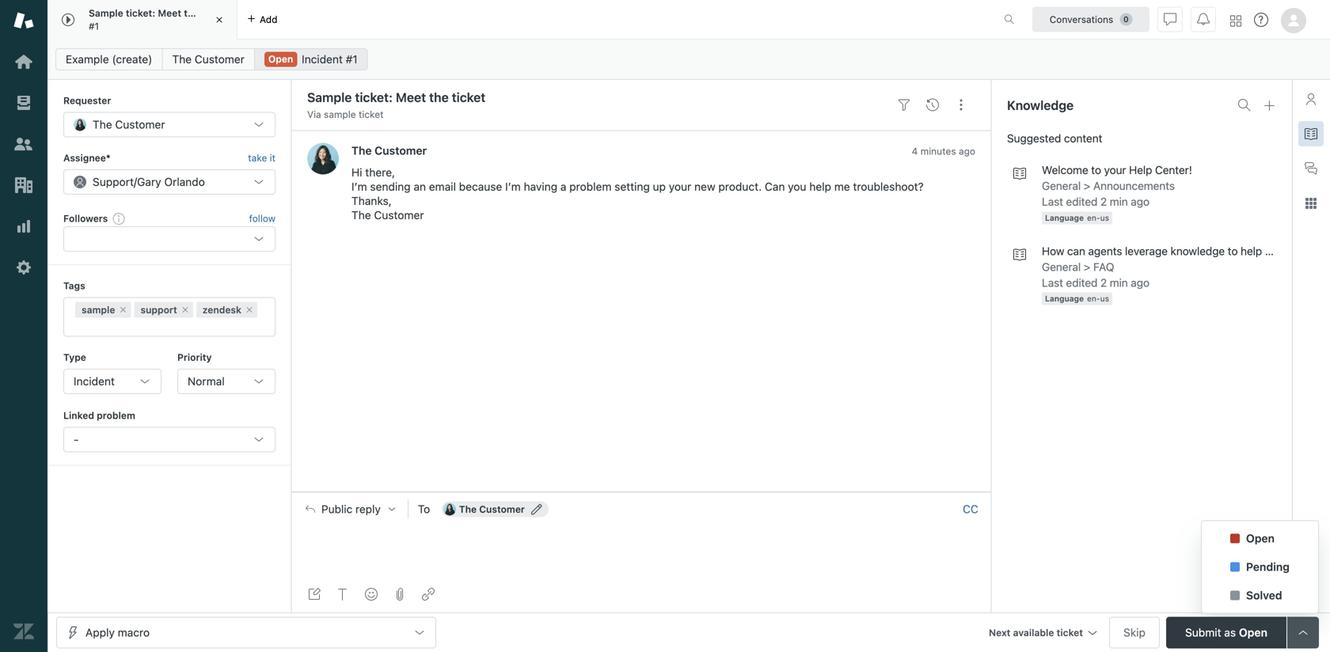 Task type: locate. For each thing, give the bounding box(es) containing it.
sample
[[89, 8, 123, 19]]

2 > from the top
[[1084, 260, 1091, 273]]

the customer link inside secondary element
[[162, 48, 255, 70]]

1 vertical spatial last
[[1042, 276, 1063, 289]]

us inside ‭how can agents leverage knowledge to help customers?‬ ‭general‬ > ‭faq‬ last edited 2 min ago language en-us
[[1101, 294, 1110, 303]]

the customer link up there,
[[352, 144, 427, 157]]

the
[[172, 53, 192, 66], [93, 118, 112, 131], [352, 144, 372, 157], [352, 209, 371, 222], [459, 504, 477, 515]]

0 vertical spatial the customer link
[[162, 48, 255, 70]]

suggested content
[[1007, 132, 1103, 145]]

help
[[810, 180, 832, 193], [1241, 245, 1262, 258]]

your right up
[[669, 180, 692, 193]]

1 2 from the top
[[1101, 195, 1107, 208]]

1 vertical spatial us
[[1101, 294, 1110, 303]]

the customer down requester
[[93, 118, 165, 131]]

knowledge image
[[1305, 128, 1318, 140]]

last inside ‭how can agents leverage knowledge to help customers?‬ ‭general‬ > ‭faq‬ last edited 2 min ago language en-us
[[1042, 276, 1063, 289]]

0 vertical spatial en-
[[1087, 213, 1101, 222]]

‭faq‬
[[1094, 260, 1115, 273]]

tab containing sample ticket: meet the ticket
[[48, 0, 238, 40]]

1 en- from the top
[[1087, 213, 1101, 222]]

you
[[788, 180, 807, 193]]

i'm
[[352, 180, 367, 193], [505, 180, 521, 193]]

0 horizontal spatial incident
[[74, 375, 115, 388]]

0 vertical spatial edited
[[1066, 195, 1098, 208]]

displays possible ticket submission types image
[[1297, 627, 1310, 640]]

1 > from the top
[[1084, 179, 1091, 192]]

the down 'thanks,'
[[352, 209, 371, 222]]

0 vertical spatial ticket
[[202, 8, 228, 19]]

via
[[307, 109, 321, 120]]

2 2 from the top
[[1101, 276, 1107, 289]]

language down ‭how
[[1045, 294, 1084, 303]]

2 i'm from the left
[[505, 180, 521, 193]]

0 horizontal spatial your
[[669, 180, 692, 193]]

the
[[184, 8, 199, 19]]

1 horizontal spatial i'm
[[505, 180, 521, 193]]

example
[[66, 53, 109, 66]]

open down add on the top
[[268, 53, 293, 65]]

zendesk products image
[[1231, 15, 1242, 27]]

1 horizontal spatial ticket
[[359, 109, 384, 120]]

language
[[1045, 213, 1084, 222], [1045, 294, 1084, 303]]

cc
[[963, 503, 979, 516]]

insert emojis image
[[365, 588, 378, 601]]

1 vertical spatial to
[[1228, 245, 1238, 258]]

ago right minutes
[[959, 146, 976, 157]]

reply
[[356, 503, 381, 516]]

ticket right the via
[[359, 109, 384, 120]]

en- inside ‭how can agents leverage knowledge to help customers?‬ ‭general‬ > ‭faq‬ last edited 2 min ago language en-us
[[1087, 294, 1101, 303]]

knowledge
[[1171, 245, 1225, 258]]

customer@example.com image
[[443, 503, 456, 516]]

#1 inside secondary element
[[346, 53, 358, 66]]

0 vertical spatial open
[[268, 53, 293, 65]]

notifications image
[[1197, 13, 1210, 26]]

customer up /
[[115, 118, 165, 131]]

conversations button
[[1033, 7, 1150, 32]]

1 vertical spatial 2
[[1101, 276, 1107, 289]]

close image
[[211, 12, 227, 28]]

1 vertical spatial incident
[[74, 375, 115, 388]]

open right as
[[1239, 626, 1268, 640]]

me
[[835, 180, 850, 193]]

0 vertical spatial language
[[1045, 213, 1084, 222]]

0 horizontal spatial help
[[810, 180, 832, 193]]

0 horizontal spatial sample
[[82, 305, 115, 316]]

agents
[[1088, 245, 1122, 258]]

min inside '‭welcome to your help center!‬ ‭general‬ > ‭announcements‬ last edited 2 min ago language en-us'
[[1110, 195, 1128, 208]]

1 horizontal spatial sample
[[324, 109, 356, 120]]

remove image left the support
[[118, 305, 128, 315]]

type
[[63, 352, 86, 363]]

last down ‭welcome
[[1042, 195, 1063, 208]]

1 last from the top
[[1042, 195, 1063, 208]]

button displays agent's chat status as invisible. image
[[1164, 13, 1177, 26]]

incident up the via
[[302, 53, 343, 66]]

1 vertical spatial sample
[[82, 305, 115, 316]]

requester element
[[63, 112, 276, 137]]

0 vertical spatial problem
[[570, 180, 612, 193]]

product.
[[719, 180, 762, 193]]

0 vertical spatial min
[[1110, 195, 1128, 208]]

cc button
[[963, 503, 979, 517]]

priority
[[177, 352, 212, 363]]

draft mode image
[[308, 588, 321, 601]]

1 horizontal spatial #1
[[346, 53, 358, 66]]

1 horizontal spatial help
[[1241, 245, 1262, 258]]

1 vertical spatial ticket
[[359, 109, 384, 120]]

last
[[1042, 195, 1063, 208], [1042, 276, 1063, 289]]

the customer inside requester element
[[93, 118, 165, 131]]

2 us from the top
[[1101, 294, 1110, 303]]

min down ‭faq‬
[[1110, 276, 1128, 289]]

troubleshoot?
[[853, 180, 924, 193]]

0 horizontal spatial the customer link
[[162, 48, 255, 70]]

0 vertical spatial your
[[1104, 164, 1126, 177]]

help left the customers?‬
[[1241, 245, 1262, 258]]

1 vertical spatial problem
[[97, 410, 135, 421]]

public reply
[[322, 503, 381, 516]]

tabs tab list
[[48, 0, 988, 40]]

open up the pending
[[1247, 532, 1275, 545]]

via sample ticket
[[307, 109, 384, 120]]

1 vertical spatial the customer link
[[352, 144, 427, 157]]

>
[[1084, 179, 1091, 192], [1084, 260, 1091, 273]]

2 ‭general‬ from the top
[[1042, 260, 1081, 273]]

create or request article image
[[1264, 99, 1277, 112]]

2 inside ‭how can agents leverage knowledge to help customers?‬ ‭general‬ > ‭faq‬ last edited 2 min ago language en-us
[[1101, 276, 1107, 289]]

‭general‬
[[1042, 179, 1081, 192], [1042, 260, 1081, 273]]

ticket inside the sample ticket: meet the ticket #1
[[202, 8, 228, 19]]

linked problem element
[[63, 427, 276, 453]]

to right ‭welcome
[[1091, 164, 1102, 177]]

the down requester
[[93, 118, 112, 131]]

1 vertical spatial language
[[1045, 294, 1084, 303]]

tab
[[48, 0, 238, 40]]

2 remove image from the left
[[180, 305, 190, 315]]

gary
[[137, 175, 161, 188]]

ago down leverage
[[1131, 276, 1150, 289]]

knowledge
[[1007, 98, 1074, 113]]

ago down ‭announcements‬
[[1131, 195, 1150, 208]]

language up ‭how
[[1045, 213, 1084, 222]]

en- inside '‭welcome to your help center!‬ ‭general‬ > ‭announcements‬ last edited 2 min ago language en-us'
[[1087, 213, 1101, 222]]

1 us from the top
[[1101, 213, 1110, 222]]

1 language from the top
[[1045, 213, 1084, 222]]

1 horizontal spatial remove image
[[180, 305, 190, 315]]

2 vertical spatial ticket
[[1057, 628, 1083, 639]]

ticket inside dropdown button
[[1057, 628, 1083, 639]]

1 vertical spatial >
[[1084, 260, 1091, 273]]

customer inside secondary element
[[195, 53, 245, 66]]

2 last from the top
[[1042, 276, 1063, 289]]

remove image right the support
[[180, 305, 190, 315]]

last down ‭how
[[1042, 276, 1063, 289]]

search image
[[1239, 99, 1251, 112]]

1 vertical spatial ‭general‬
[[1042, 260, 1081, 273]]

skip button
[[1110, 617, 1160, 649]]

us down ‭faq‬
[[1101, 294, 1110, 303]]

sample ticket: meet the ticket #1
[[89, 8, 228, 32]]

incident for incident
[[74, 375, 115, 388]]

edited inside ‭how can agents leverage knowledge to help customers?‬ ‭general‬ > ‭faq‬ last edited 2 min ago language en-us
[[1066, 276, 1098, 289]]

2
[[1101, 195, 1107, 208], [1101, 276, 1107, 289]]

open
[[268, 53, 293, 65], [1247, 532, 1275, 545], [1239, 626, 1268, 640]]

1 horizontal spatial your
[[1104, 164, 1126, 177]]

0 horizontal spatial i'm
[[352, 180, 367, 193]]

customer
[[195, 53, 245, 66], [115, 118, 165, 131], [375, 144, 427, 157], [374, 209, 424, 222], [479, 504, 525, 515]]

1 ‭general‬ from the top
[[1042, 179, 1081, 192]]

en- down ‭faq‬
[[1087, 294, 1101, 303]]

public
[[322, 503, 353, 516]]

us up agents
[[1101, 213, 1110, 222]]

problem right a
[[570, 180, 612, 193]]

ticket right the
[[202, 8, 228, 19]]

zendesk support image
[[13, 10, 34, 31]]

public reply button
[[291, 493, 408, 526]]

the down the sample ticket: meet the ticket #1
[[172, 53, 192, 66]]

problem
[[570, 180, 612, 193], [97, 410, 135, 421]]

1 horizontal spatial to
[[1228, 245, 1238, 258]]

incident
[[302, 53, 343, 66], [74, 375, 115, 388]]

it
[[270, 152, 276, 163]]

0 vertical spatial us
[[1101, 213, 1110, 222]]

1 vertical spatial help
[[1241, 245, 1262, 258]]

sample
[[324, 109, 356, 120], [82, 305, 115, 316]]

0 vertical spatial >
[[1084, 179, 1091, 192]]

en- up agents
[[1087, 213, 1101, 222]]

events image
[[927, 99, 939, 111]]

format text image
[[337, 588, 349, 601]]

there,
[[365, 166, 395, 179]]

1 vertical spatial en-
[[1087, 294, 1101, 303]]

the customer down close image
[[172, 53, 245, 66]]

0 vertical spatial 2
[[1101, 195, 1107, 208]]

take it button
[[248, 150, 276, 166]]

0 vertical spatial help
[[810, 180, 832, 193]]

the customer
[[172, 53, 245, 66], [93, 118, 165, 131], [352, 144, 427, 157], [459, 504, 525, 515]]

0 horizontal spatial #1
[[89, 21, 99, 32]]

#1 up via sample ticket
[[346, 53, 358, 66]]

edited down ‭welcome
[[1066, 195, 1098, 208]]

0 vertical spatial last
[[1042, 195, 1063, 208]]

min
[[1110, 195, 1128, 208], [1110, 276, 1128, 289]]

orlando
[[164, 175, 205, 188]]

1 vertical spatial #1
[[346, 53, 358, 66]]

help inside ‭how can agents leverage knowledge to help customers?‬ ‭general‬ > ‭faq‬ last edited 2 min ago language en-us
[[1241, 245, 1262, 258]]

1 horizontal spatial incident
[[302, 53, 343, 66]]

2 min from the top
[[1110, 276, 1128, 289]]

2 language from the top
[[1045, 294, 1084, 303]]

0 vertical spatial to
[[1091, 164, 1102, 177]]

i'm down hi
[[352, 180, 367, 193]]

1 edited from the top
[[1066, 195, 1098, 208]]

sample down tags
[[82, 305, 115, 316]]

the customer link down close image
[[162, 48, 255, 70]]

1 vertical spatial your
[[669, 180, 692, 193]]

available
[[1013, 628, 1054, 639]]

> down ‭welcome
[[1084, 179, 1091, 192]]

the inside requester element
[[93, 118, 112, 131]]

remove image
[[118, 305, 128, 315], [180, 305, 190, 315]]

0 vertical spatial ‭general‬
[[1042, 179, 1081, 192]]

2 vertical spatial ago
[[1131, 276, 1150, 289]]

0 vertical spatial #1
[[89, 21, 99, 32]]

min down ‭announcements‬
[[1110, 195, 1128, 208]]

#1 down sample
[[89, 21, 99, 32]]

open inside secondary element
[[268, 53, 293, 65]]

customer down sending at the left top of page
[[374, 209, 424, 222]]

0 horizontal spatial ticket
[[202, 8, 228, 19]]

2 down ‭announcements‬
[[1101, 195, 1107, 208]]

your inside hi there, i'm sending an email because i'm having a problem setting up your new product. can you help me troubleshoot? thanks, the customer
[[669, 180, 692, 193]]

incident inside secondary element
[[302, 53, 343, 66]]

to inside '‭welcome to your help center!‬ ‭general‬ > ‭announcements‬ last edited 2 min ago language en-us'
[[1091, 164, 1102, 177]]

edited down ‭faq‬
[[1066, 276, 1098, 289]]

an
[[414, 180, 426, 193]]

ago inside ‭how can agents leverage knowledge to help customers?‬ ‭general‬ > ‭faq‬ last edited 2 min ago language en-us
[[1131, 276, 1150, 289]]

us inside '‭welcome to your help center!‬ ‭general‬ > ‭announcements‬ last edited 2 min ago language en-us'
[[1101, 213, 1110, 222]]

content
[[1064, 132, 1103, 145]]

add link (cmd k) image
[[422, 588, 435, 601]]

2 en- from the top
[[1087, 294, 1101, 303]]

#1
[[89, 21, 99, 32], [346, 53, 358, 66]]

info on adding followers image
[[113, 212, 125, 225]]

1 remove image from the left
[[118, 305, 128, 315]]

problem down the incident popup button
[[97, 410, 135, 421]]

0 vertical spatial sample
[[324, 109, 356, 120]]

us
[[1101, 213, 1110, 222], [1101, 294, 1110, 303]]

‭general‬ down ‭how
[[1042, 260, 1081, 273]]

avatar image
[[307, 143, 339, 175]]

0 horizontal spatial remove image
[[118, 305, 128, 315]]

i'm left having
[[505, 180, 521, 193]]

1 vertical spatial ago
[[1131, 195, 1150, 208]]

customer down close image
[[195, 53, 245, 66]]

sample right the via
[[324, 109, 356, 120]]

1 vertical spatial edited
[[1066, 276, 1098, 289]]

0 horizontal spatial to
[[1091, 164, 1102, 177]]

2 horizontal spatial ticket
[[1057, 628, 1083, 639]]

1 horizontal spatial problem
[[570, 180, 612, 193]]

ticket right "available"
[[1057, 628, 1083, 639]]

new
[[695, 180, 716, 193]]

incident down 'type'
[[74, 375, 115, 388]]

remove image for support
[[180, 305, 190, 315]]

2 edited from the top
[[1066, 276, 1098, 289]]

your inside '‭welcome to your help center!‬ ‭general‬ > ‭announcements‬ last edited 2 min ago language en-us'
[[1104, 164, 1126, 177]]

get help image
[[1254, 13, 1269, 27]]

4
[[912, 146, 918, 157]]

help left me
[[810, 180, 832, 193]]

your up ‭announcements‬
[[1104, 164, 1126, 177]]

min inside ‭how can agents leverage knowledge to help customers?‬ ‭general‬ > ‭faq‬ last edited 2 min ago language en-us
[[1110, 276, 1128, 289]]

assignee* element
[[63, 169, 276, 195]]

your
[[1104, 164, 1126, 177], [669, 180, 692, 193]]

> inside ‭how can agents leverage knowledge to help customers?‬ ‭general‬ > ‭faq‬ last edited 2 min ago language en-us
[[1084, 260, 1091, 273]]

the customer right customer@example.com icon
[[459, 504, 525, 515]]

remove image for sample
[[118, 305, 128, 315]]

incident inside popup button
[[74, 375, 115, 388]]

2 down ‭faq‬
[[1101, 276, 1107, 289]]

0 vertical spatial incident
[[302, 53, 343, 66]]

follow
[[249, 213, 276, 224]]

1 vertical spatial min
[[1110, 276, 1128, 289]]

help inside hi there, i'm sending an email because i'm having a problem setting up your new product. can you help me troubleshoot? thanks, the customer
[[810, 180, 832, 193]]

1 min from the top
[[1110, 195, 1128, 208]]

customer up there,
[[375, 144, 427, 157]]

to right knowledge
[[1228, 245, 1238, 258]]

pending
[[1247, 561, 1290, 574]]

> left ‭faq‬
[[1084, 260, 1091, 273]]

add
[[260, 14, 278, 25]]

‭general‬ down ‭welcome
[[1042, 179, 1081, 192]]

0 horizontal spatial problem
[[97, 410, 135, 421]]

remove image
[[245, 305, 254, 315]]



Task type: describe. For each thing, give the bounding box(es) containing it.
get started image
[[13, 51, 34, 72]]

apps image
[[1305, 197, 1318, 210]]

because
[[459, 180, 502, 193]]

/
[[134, 175, 137, 188]]

followers element
[[63, 227, 276, 252]]

add attachment image
[[394, 588, 406, 601]]

zendesk
[[203, 305, 242, 316]]

customer inside hi there, i'm sending an email because i'm having a problem setting up your new product. can you help me troubleshoot? thanks, the customer
[[374, 209, 424, 222]]

the inside secondary element
[[172, 53, 192, 66]]

example (create) button
[[55, 48, 163, 70]]

take
[[248, 152, 267, 163]]

customer inside requester element
[[115, 118, 165, 131]]

thanks,
[[352, 194, 392, 207]]

example (create)
[[66, 53, 152, 66]]

2 vertical spatial open
[[1239, 626, 1268, 640]]

1 horizontal spatial the customer link
[[352, 144, 427, 157]]

requester
[[63, 95, 111, 106]]

assignee*
[[63, 152, 111, 163]]

‭announcements‬
[[1094, 179, 1175, 192]]

having
[[524, 180, 558, 193]]

the inside hi there, i'm sending an email because i'm having a problem setting up your new product. can you help me troubleshoot? thanks, the customer
[[352, 209, 371, 222]]

‭welcome to your help center!‬ ‭general‬ > ‭announcements‬ last edited 2 min ago language en-us
[[1042, 164, 1192, 222]]

the customer up there,
[[352, 144, 427, 157]]

as
[[1225, 626, 1236, 640]]

problem inside hi there, i'm sending an email because i'm having a problem setting up your new product. can you help me troubleshoot? thanks, the customer
[[570, 180, 612, 193]]

organizations image
[[13, 175, 34, 196]]

linked
[[63, 410, 94, 421]]

‭how can agents leverage knowledge to help customers?‬ ‭general‬ > ‭faq‬ last edited 2 min ago language en-us
[[1042, 245, 1323, 303]]

‭general‬ inside '‭welcome to your help center!‬ ‭general‬ > ‭announcements‬ last edited 2 min ago language en-us'
[[1042, 179, 1081, 192]]

customers?‬
[[1265, 245, 1323, 258]]

hi there, i'm sending an email because i'm having a problem setting up your new product. can you help me troubleshoot? thanks, the customer
[[352, 166, 924, 222]]

support
[[141, 305, 177, 316]]

skip
[[1124, 626, 1146, 640]]

apply macro
[[86, 626, 150, 640]]

4 minutes ago
[[912, 146, 976, 157]]

solved
[[1247, 589, 1283, 602]]

‭general‬ inside ‭how can agents leverage knowledge to help customers?‬ ‭general‬ > ‭faq‬ last edited 2 min ago language en-us
[[1042, 260, 1081, 273]]

next available ticket button
[[982, 617, 1103, 651]]

-
[[74, 433, 79, 446]]

ticket for next available ticket
[[1057, 628, 1083, 639]]

to
[[418, 503, 430, 516]]

next available ticket
[[989, 628, 1083, 639]]

macro
[[118, 626, 150, 640]]

submit as open
[[1186, 626, 1268, 640]]

add button
[[238, 0, 287, 39]]

apply
[[86, 626, 115, 640]]

follow button
[[249, 211, 276, 226]]

leverage
[[1125, 245, 1168, 258]]

the up hi
[[352, 144, 372, 157]]

support / gary orlando
[[93, 175, 205, 188]]

reporting image
[[13, 216, 34, 237]]

views image
[[13, 93, 34, 113]]

secondary element
[[48, 44, 1330, 75]]

the customer inside secondary element
[[172, 53, 245, 66]]

followers
[[63, 213, 108, 224]]

customer context image
[[1305, 93, 1318, 105]]

language inside ‭how can agents leverage knowledge to help customers?‬ ‭general‬ > ‭faq‬ last edited 2 min ago language en-us
[[1045, 294, 1084, 303]]

incident for incident #1
[[302, 53, 343, 66]]

meet
[[158, 8, 181, 19]]

next
[[989, 628, 1011, 639]]

0 vertical spatial ago
[[959, 146, 976, 157]]

admin image
[[13, 257, 34, 278]]

suggested
[[1007, 132, 1061, 145]]

to inside ‭how can agents leverage knowledge to help customers?‬ ‭general‬ > ‭faq‬ last edited 2 min ago language en-us
[[1228, 245, 1238, 258]]

can
[[1068, 245, 1086, 258]]

ticket actions image
[[955, 99, 968, 111]]

the right customer@example.com icon
[[459, 504, 477, 515]]

hi
[[352, 166, 362, 179]]

4 minutes ago text field
[[912, 146, 976, 157]]

‭welcome
[[1042, 164, 1089, 177]]

a
[[561, 180, 567, 193]]

sending
[[370, 180, 411, 193]]

customers image
[[13, 134, 34, 154]]

conversations
[[1050, 14, 1114, 25]]

minutes
[[921, 146, 956, 157]]

ago inside '‭welcome to your help center!‬ ‭general‬ > ‭announcements‬ last edited 2 min ago language en-us'
[[1131, 195, 1150, 208]]

(create)
[[112, 53, 152, 66]]

support
[[93, 175, 134, 188]]

Subject field
[[304, 88, 887, 107]]

take it
[[248, 152, 276, 163]]

last inside '‭welcome to your help center!‬ ‭general‬ > ‭announcements‬ last edited 2 min ago language en-us'
[[1042, 195, 1063, 208]]

center!‬
[[1155, 164, 1192, 177]]

language inside '‭welcome to your help center!‬ ‭general‬ > ‭announcements‬ last edited 2 min ago language en-us'
[[1045, 213, 1084, 222]]

linked problem
[[63, 410, 135, 421]]

email
[[429, 180, 456, 193]]

customer left edit user icon
[[479, 504, 525, 515]]

can
[[765, 180, 785, 193]]

submit
[[1186, 626, 1222, 640]]

#1 inside the sample ticket: meet the ticket #1
[[89, 21, 99, 32]]

1 i'm from the left
[[352, 180, 367, 193]]

normal button
[[177, 369, 276, 394]]

setting
[[615, 180, 650, 193]]

ticket for via sample ticket
[[359, 109, 384, 120]]

incident button
[[63, 369, 162, 394]]

hide composer image
[[635, 486, 648, 499]]

ticket:
[[126, 8, 155, 19]]

help
[[1129, 164, 1153, 177]]

normal
[[188, 375, 225, 388]]

> inside '‭welcome to your help center!‬ ‭general‬ > ‭announcements‬ last edited 2 min ago language en-us'
[[1084, 179, 1091, 192]]

edited inside '‭welcome to your help center!‬ ‭general‬ > ‭announcements‬ last edited 2 min ago language en-us'
[[1066, 195, 1098, 208]]

1 vertical spatial open
[[1247, 532, 1275, 545]]

main element
[[0, 0, 48, 653]]

edit user image
[[531, 504, 542, 515]]

up
[[653, 180, 666, 193]]

incident #1
[[302, 53, 358, 66]]

2 inside '‭welcome to your help center!‬ ‭general‬ > ‭announcements‬ last edited 2 min ago language en-us'
[[1101, 195, 1107, 208]]

‭how
[[1042, 245, 1065, 258]]

tags
[[63, 281, 85, 292]]

filter image
[[898, 99, 911, 111]]

zendesk image
[[13, 622, 34, 642]]



Task type: vqa. For each thing, say whether or not it's contained in the screenshot.
content at the top right
yes



